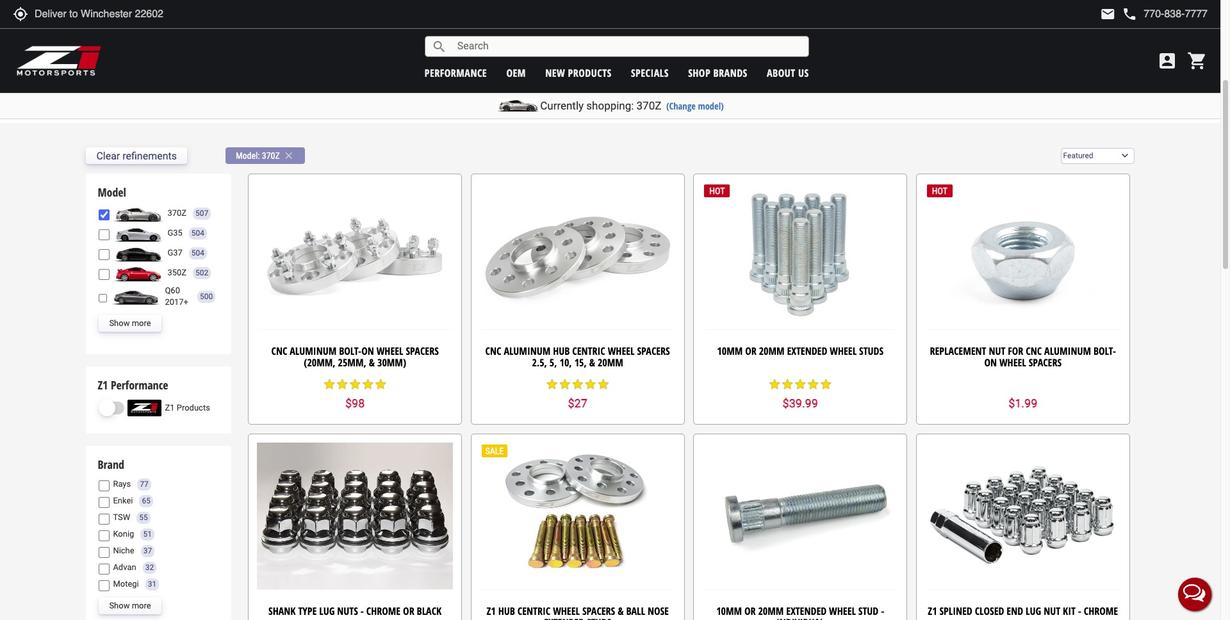 Task type: locate. For each thing, give the bounding box(es) containing it.
0 horizontal spatial lug
[[319, 605, 335, 619]]

z1 inside z1 hub centric wheel spacers & ball nose extended studs
[[487, 605, 496, 619]]

65
[[142, 497, 151, 506]]

or inside '10mm or 20mm extended wheel stud - individual'
[[745, 605, 756, 619]]

1 - from the left
[[361, 605, 364, 619]]

cnc left 2.5,
[[486, 344, 501, 358]]

show down infiniti q60 coupe cv37 2017 2018 2019 2020 2.0t 3.0t red sport redsport vr30ddtt z1 motorsports image
[[109, 318, 130, 328]]

None checkbox
[[99, 210, 110, 221], [99, 230, 110, 240], [99, 249, 110, 260], [99, 269, 110, 280], [99, 481, 110, 492], [99, 497, 110, 508], [99, 531, 110, 542], [99, 547, 110, 558], [99, 564, 110, 575], [99, 581, 110, 592], [99, 210, 110, 221], [99, 230, 110, 240], [99, 249, 110, 260], [99, 269, 110, 280], [99, 481, 110, 492], [99, 497, 110, 508], [99, 531, 110, 542], [99, 547, 110, 558], [99, 564, 110, 575], [99, 581, 110, 592]]

1 vertical spatial show
[[109, 601, 130, 611]]

0 vertical spatial hub
[[553, 344, 570, 358]]

rays
[[113, 480, 131, 489]]

on
[[362, 344, 374, 358], [985, 356, 997, 370]]

cnc inside replacement nut for cnc aluminum bolt- on wheel spacers
[[1026, 344, 1042, 358]]

1 vertical spatial nut
[[1044, 605, 1061, 619]]

1 horizontal spatial aluminum
[[504, 344, 551, 358]]

lug
[[319, 605, 335, 619], [1026, 605, 1042, 619]]

10mm
[[717, 344, 743, 358], [717, 605, 742, 619]]

0 horizontal spatial nut
[[989, 344, 1006, 358]]

&
[[369, 356, 375, 370], [589, 356, 595, 370], [618, 605, 624, 619]]

on inside replacement nut for cnc aluminum bolt- on wheel spacers
[[985, 356, 997, 370]]

0 horizontal spatial cnc
[[271, 344, 287, 358]]

centric
[[573, 344, 605, 358], [518, 605, 551, 619]]

(change model) link
[[666, 100, 724, 112]]

extended inside '10mm or 20mm extended wheel stud - individual'
[[787, 605, 827, 619]]

None checkbox
[[99, 293, 107, 304], [99, 514, 110, 525], [99, 293, 107, 304], [99, 514, 110, 525]]

or for 10mm or 20mm extended wheel stud - individual
[[745, 605, 756, 619]]

wheel for cnc aluminum bolt-on wheel spacers (20mm, 25mm, & 30mm)
[[377, 344, 403, 358]]

0 horizontal spatial chrome
[[366, 605, 401, 619]]

stud
[[859, 605, 879, 619]]

aluminum for (20mm,
[[290, 344, 337, 358]]

1 horizontal spatial centric
[[573, 344, 605, 358]]

1 horizontal spatial &
[[589, 356, 595, 370]]

more down "31" on the bottom left
[[132, 601, 151, 611]]

chrome
[[366, 605, 401, 619], [1084, 605, 1118, 619]]

3 cnc from the left
[[1026, 344, 1042, 358]]

show more down motegi
[[109, 601, 151, 611]]

25mm,
[[338, 356, 366, 370]]

aluminum inside cnc aluminum bolt-on wheel spacers (20mm, 25mm, & 30mm)
[[290, 344, 337, 358]]

studs
[[859, 344, 884, 358], [587, 616, 611, 620]]

show more button
[[99, 315, 161, 332], [99, 598, 161, 615]]

0 horizontal spatial aluminum
[[290, 344, 337, 358]]

z1 right black
[[487, 605, 496, 619]]

hub inside z1 hub centric wheel spacers & ball nose extended studs
[[498, 605, 515, 619]]

aluminum left 10,
[[504, 344, 551, 358]]

1 show more button from the top
[[99, 315, 161, 332]]

1 cnc from the left
[[271, 344, 287, 358]]

lug right type
[[319, 605, 335, 619]]

-
[[361, 605, 364, 619], [881, 605, 885, 619], [1079, 605, 1082, 619]]

black
[[417, 605, 442, 619]]

2 504 from the top
[[192, 249, 204, 258]]

show for model
[[109, 318, 130, 328]]

2 show more from the top
[[109, 601, 151, 611]]

370z up g35
[[168, 209, 187, 218]]

nut left kit
[[1044, 605, 1061, 619]]

1 bolt- from the left
[[339, 344, 362, 358]]

1 vertical spatial show more
[[109, 601, 151, 611]]

20mm inside '10mm or 20mm extended wheel stud - individual'
[[758, 605, 784, 619]]

(change
[[666, 100, 696, 112]]

z1 hub centric wheel spacers & ball nose extended studs
[[487, 605, 669, 620]]

shank
[[269, 605, 296, 619]]

0 vertical spatial 10mm
[[717, 344, 743, 358]]

shop
[[688, 66, 711, 80]]

& right 25mm,
[[369, 356, 375, 370]]

0 horizontal spatial hub
[[498, 605, 515, 619]]

centric inside cnc aluminum hub centric wheel spacers 2.5, 5, 10, 15, & 20mm
[[573, 344, 605, 358]]

10mm or 20mm extended wheel studs
[[717, 344, 884, 358]]

2 horizontal spatial aluminum
[[1045, 344, 1091, 358]]

wheel inside '10mm or 20mm extended wheel stud - individual'
[[829, 605, 856, 619]]

ball
[[626, 605, 645, 619]]

show more button down motegi
[[99, 598, 161, 615]]

1 vertical spatial 370z
[[262, 151, 280, 161]]

0 horizontal spatial bolt-
[[339, 344, 362, 358]]

1 horizontal spatial studs
[[859, 344, 884, 358]]

chrome right kit
[[1084, 605, 1118, 619]]

cnc right the for
[[1026, 344, 1042, 358]]

aluminum inside cnc aluminum hub centric wheel spacers 2.5, 5, 10, 15, & 20mm
[[504, 344, 551, 358]]

more down infiniti q60 coupe cv37 2017 2018 2019 2020 2.0t 3.0t red sport redsport vr30ddtt z1 motorsports image
[[132, 318, 151, 328]]

0 vertical spatial 370z
[[637, 99, 662, 112]]

1 show more from the top
[[109, 318, 151, 328]]

z1 left products
[[165, 403, 175, 413]]

1 vertical spatial studs
[[587, 616, 611, 620]]

or
[[745, 344, 757, 358], [403, 605, 414, 619], [745, 605, 756, 619]]

1 vertical spatial centric
[[518, 605, 551, 619]]

370z inside model: 370z close
[[262, 151, 280, 161]]

1 horizontal spatial hub
[[553, 344, 570, 358]]

on inside cnc aluminum bolt-on wheel spacers (20mm, 25mm, & 30mm)
[[362, 344, 374, 358]]

cnc
[[271, 344, 287, 358], [486, 344, 501, 358], [1026, 344, 1042, 358]]

wheel inside cnc aluminum bolt-on wheel spacers (20mm, 25mm, & 30mm)
[[377, 344, 403, 358]]

2017+
[[165, 298, 188, 307]]

hub
[[553, 344, 570, 358], [498, 605, 515, 619]]

account_box link
[[1154, 51, 1181, 71]]

2 - from the left
[[881, 605, 885, 619]]

10mm inside '10mm or 20mm extended wheel stud - individual'
[[717, 605, 742, 619]]

10 star from the left
[[597, 378, 610, 391]]

1 504 from the top
[[192, 229, 204, 238]]

hub inside cnc aluminum hub centric wheel spacers 2.5, 5, 10, 15, & 20mm
[[553, 344, 570, 358]]

0 horizontal spatial &
[[369, 356, 375, 370]]

shop brands link
[[688, 66, 748, 80]]

1 horizontal spatial bolt-
[[1094, 344, 1116, 358]]

1 more from the top
[[132, 318, 151, 328]]

13 star from the left
[[794, 378, 807, 391]]

g35
[[168, 228, 183, 238]]

cnc inside cnc aluminum hub centric wheel spacers 2.5, 5, 10, 15, & 20mm
[[486, 344, 501, 358]]

2 horizontal spatial -
[[1079, 605, 1082, 619]]

model)
[[698, 100, 724, 112]]

z1 left splined at the bottom
[[928, 605, 937, 619]]

z1 for z1 splined closed end lug nut kit - chrome
[[928, 605, 937, 619]]

nut left the for
[[989, 344, 1006, 358]]

performance
[[111, 378, 168, 393]]

0 horizontal spatial on
[[362, 344, 374, 358]]

370z
[[637, 99, 662, 112], [262, 151, 280, 161], [168, 209, 187, 218]]

3 aluminum from the left
[[1045, 344, 1091, 358]]

aluminum right the for
[[1045, 344, 1091, 358]]

about
[[767, 66, 796, 80]]

0 vertical spatial centric
[[573, 344, 605, 358]]

504 up 502
[[192, 249, 204, 258]]

z1 motorsports logo image
[[16, 45, 102, 77]]

0 vertical spatial nut
[[989, 344, 1006, 358]]

10mm for 10mm or 20mm extended wheel stud - individual
[[717, 605, 742, 619]]

wheel for 10mm or 20mm extended wheel stud - individual
[[829, 605, 856, 619]]

show more down infiniti q60 coupe cv37 2017 2018 2019 2020 2.0t 3.0t red sport redsport vr30ddtt z1 motorsports image
[[109, 318, 151, 328]]

(20mm,
[[304, 356, 336, 370]]

tsw
[[113, 513, 130, 523]]

nuts
[[337, 605, 358, 619]]

2 bolt- from the left
[[1094, 344, 1116, 358]]

0 vertical spatial 504
[[192, 229, 204, 238]]

1 horizontal spatial on
[[985, 356, 997, 370]]

more
[[132, 318, 151, 328], [132, 601, 151, 611]]

cnc inside cnc aluminum bolt-on wheel spacers (20mm, 25mm, & 30mm)
[[271, 344, 287, 358]]

z1 left performance
[[98, 378, 108, 393]]

wheel for 10mm or 20mm extended wheel studs
[[830, 344, 857, 358]]

show down motegi
[[109, 601, 130, 611]]

& left ball at the right bottom of the page
[[618, 605, 624, 619]]

bolt- inside cnc aluminum bolt-on wheel spacers (20mm, 25mm, & 30mm)
[[339, 344, 362, 358]]

1 vertical spatial more
[[132, 601, 151, 611]]

spacers inside z1 hub centric wheel spacers & ball nose extended studs
[[582, 605, 615, 619]]

2 show more button from the top
[[99, 598, 161, 615]]

51
[[143, 530, 152, 539]]

504
[[192, 229, 204, 238], [192, 249, 204, 258]]

chrome right nuts
[[366, 605, 401, 619]]

oem link
[[507, 66, 526, 80]]

clear refinements button
[[86, 148, 187, 164]]

- inside '10mm or 20mm extended wheel stud - individual'
[[881, 605, 885, 619]]

wheel
[[377, 344, 403, 358], [608, 344, 635, 358], [830, 344, 857, 358], [1000, 356, 1027, 370], [553, 605, 580, 619], [829, 605, 856, 619]]

show more for brand
[[109, 601, 151, 611]]

spacers
[[406, 344, 439, 358], [637, 344, 670, 358], [1029, 356, 1062, 370], [582, 605, 615, 619]]

2 show from the top
[[109, 601, 130, 611]]

- right kit
[[1079, 605, 1082, 619]]

0 vertical spatial more
[[132, 318, 151, 328]]

brands
[[714, 66, 748, 80]]

8 star from the left
[[571, 378, 584, 391]]

on left the for
[[985, 356, 997, 370]]

show more button down infiniti q60 coupe cv37 2017 2018 2019 2020 2.0t 3.0t red sport redsport vr30ddtt z1 motorsports image
[[99, 315, 161, 332]]

phone
[[1122, 6, 1138, 22]]

cnc for cnc aluminum bolt-on wheel spacers (20mm, 25mm, & 30mm)
[[271, 344, 287, 358]]

504 down the 507
[[192, 229, 204, 238]]

1 lug from the left
[[319, 605, 335, 619]]

infiniti q60 coupe cv37 2017 2018 2019 2020 2.0t 3.0t red sport redsport vr30ddtt z1 motorsports image
[[110, 289, 162, 305]]

10mm or 20mm extended wheel stud - individual
[[717, 605, 885, 620]]

or for 10mm or 20mm extended wheel studs
[[745, 344, 757, 358]]

closed
[[975, 605, 1005, 619]]

504 for g35
[[192, 229, 204, 238]]

1 horizontal spatial cnc
[[486, 344, 501, 358]]

77
[[140, 480, 149, 489]]

2 cnc from the left
[[486, 344, 501, 358]]

370z left close at top
[[262, 151, 280, 161]]

2 more from the top
[[132, 601, 151, 611]]

mail
[[1101, 6, 1116, 22]]

& right 15,
[[589, 356, 595, 370]]

centric inside z1 hub centric wheel spacers & ball nose extended studs
[[518, 605, 551, 619]]

lug right end
[[1026, 605, 1042, 619]]

- right stud
[[881, 605, 885, 619]]

7 star from the left
[[559, 378, 571, 391]]

0 horizontal spatial -
[[361, 605, 364, 619]]

1 show from the top
[[109, 318, 130, 328]]

close
[[283, 150, 295, 162]]

2 aluminum from the left
[[504, 344, 551, 358]]

1 horizontal spatial chrome
[[1084, 605, 1118, 619]]

new
[[546, 66, 565, 80]]

0 vertical spatial show
[[109, 318, 130, 328]]

aluminum left 25mm,
[[290, 344, 337, 358]]

wheel inside cnc aluminum hub centric wheel spacers 2.5, 5, 10, 15, & 20mm
[[608, 344, 635, 358]]

2 horizontal spatial cnc
[[1026, 344, 1042, 358]]

1 horizontal spatial 370z
[[262, 151, 280, 161]]

enkei
[[113, 496, 133, 506]]

1 vertical spatial 10mm
[[717, 605, 742, 619]]

20mm
[[759, 344, 785, 358], [598, 356, 624, 370], [758, 605, 784, 619]]

z1
[[98, 378, 108, 393], [165, 403, 175, 413], [487, 605, 496, 619], [928, 605, 937, 619]]

show
[[109, 318, 130, 328], [109, 601, 130, 611]]

2 star from the left
[[336, 378, 349, 391]]

55
[[139, 513, 148, 522]]

products
[[177, 403, 210, 413]]

1 vertical spatial hub
[[498, 605, 515, 619]]

12 star from the left
[[781, 378, 794, 391]]

aluminum
[[290, 344, 337, 358], [504, 344, 551, 358], [1045, 344, 1091, 358]]

5 star from the left
[[374, 378, 387, 391]]

clear refinements
[[96, 150, 177, 162]]

on left 30mm)
[[362, 344, 374, 358]]

0 horizontal spatial 370z
[[168, 209, 187, 218]]

cnc left (20mm,
[[271, 344, 287, 358]]

370z left the (change
[[637, 99, 662, 112]]

10mm for 10mm or 20mm extended wheel studs
[[717, 344, 743, 358]]

spacers inside replacement nut for cnc aluminum bolt- on wheel spacers
[[1029, 356, 1062, 370]]

1 horizontal spatial -
[[881, 605, 885, 619]]

9 star from the left
[[584, 378, 597, 391]]

extended
[[787, 344, 828, 358], [787, 605, 827, 619], [544, 616, 585, 620]]

specials link
[[631, 66, 669, 80]]

1 vertical spatial 504
[[192, 249, 204, 258]]

infiniti g37 coupe sedan convertible v36 cv36 hv36 skyline 2008 2009 2010 2011 2012 2013 3.7l vq37vhr z1 motorsports image
[[113, 245, 164, 262]]

2 vertical spatial 370z
[[168, 209, 187, 218]]

0 horizontal spatial studs
[[587, 616, 611, 620]]

30mm)
[[377, 356, 406, 370]]

1 horizontal spatial nut
[[1044, 605, 1061, 619]]

0 horizontal spatial centric
[[518, 605, 551, 619]]

1 vertical spatial show more button
[[99, 598, 161, 615]]

20mm for 10mm or 20mm extended wheel studs
[[759, 344, 785, 358]]

0 vertical spatial show more
[[109, 318, 151, 328]]

extended inside z1 hub centric wheel spacers & ball nose extended studs
[[544, 616, 585, 620]]

0 vertical spatial show more button
[[99, 315, 161, 332]]

show more
[[109, 318, 151, 328], [109, 601, 151, 611]]

- right nuts
[[361, 605, 364, 619]]

1 horizontal spatial lug
[[1026, 605, 1042, 619]]

1 aluminum from the left
[[290, 344, 337, 358]]

2 horizontal spatial &
[[618, 605, 624, 619]]



Task type: describe. For each thing, give the bounding box(es) containing it.
shopping_cart link
[[1184, 51, 1208, 71]]

refinements
[[123, 150, 177, 162]]

502
[[196, 269, 208, 278]]

5,
[[550, 356, 557, 370]]

& inside cnc aluminum hub centric wheel spacers 2.5, 5, 10, 15, & 20mm
[[589, 356, 595, 370]]

cnc aluminum hub centric wheel spacers 2.5, 5, 10, 15, & 20mm
[[486, 344, 670, 370]]

$98
[[345, 397, 365, 410]]

$39.99
[[783, 397, 818, 410]]

new products
[[546, 66, 612, 80]]

$27
[[568, 397, 588, 410]]

504 for g37
[[192, 249, 204, 258]]

niche
[[113, 546, 134, 556]]

& inside z1 hub centric wheel spacers & ball nose extended studs
[[618, 605, 624, 619]]

new products link
[[546, 66, 612, 80]]

nut inside replacement nut for cnc aluminum bolt- on wheel spacers
[[989, 344, 1006, 358]]

15 star from the left
[[820, 378, 833, 391]]

z1 for z1 performance
[[98, 378, 108, 393]]

clear
[[96, 150, 120, 162]]

advan
[[113, 563, 136, 573]]

performance
[[425, 66, 487, 80]]

3 - from the left
[[1079, 605, 1082, 619]]

extended for studs
[[787, 344, 828, 358]]

for
[[1008, 344, 1024, 358]]

model
[[98, 185, 126, 200]]

6 star from the left
[[546, 378, 559, 391]]

more for model
[[132, 318, 151, 328]]

shop brands
[[688, 66, 748, 80]]

currently shopping: 370z (change model)
[[540, 99, 724, 112]]

aluminum for 2.5,
[[504, 344, 551, 358]]

cnc for cnc aluminum hub centric wheel spacers 2.5, 5, 10, 15, & 20mm
[[486, 344, 501, 358]]

show more for model
[[109, 318, 151, 328]]

show for brand
[[109, 601, 130, 611]]

spacers inside cnc aluminum bolt-on wheel spacers (20mm, 25mm, & 30mm)
[[406, 344, 439, 358]]

end
[[1007, 605, 1024, 619]]

z1 for z1 hub centric wheel spacers & ball nose extended studs
[[487, 605, 496, 619]]

nissan 350z z33 2003 2004 2005 2006 2007 2008 2009 vq35de 3.5l revup rev up vq35hr nismo z1 motorsports image
[[113, 265, 164, 282]]

14 star from the left
[[807, 378, 820, 391]]

cnc aluminum bolt-on wheel spacers (20mm, 25mm, & 30mm)
[[271, 344, 439, 370]]

star star star star star $27
[[546, 378, 610, 410]]

z1 for z1 products
[[165, 403, 175, 413]]

1 chrome from the left
[[366, 605, 401, 619]]

z1 splined closed end lug nut kit - chrome
[[928, 605, 1118, 619]]

wheel inside replacement nut for cnc aluminum bolt- on wheel spacers
[[1000, 356, 1027, 370]]

15,
[[575, 356, 587, 370]]

replacement nut for cnc aluminum bolt- on wheel spacers
[[930, 344, 1116, 370]]

star star star star star $39.99
[[769, 378, 833, 410]]

2 chrome from the left
[[1084, 605, 1118, 619]]

2.5,
[[532, 356, 547, 370]]

more for brand
[[132, 601, 151, 611]]

splined
[[940, 605, 973, 619]]

spacers inside cnc aluminum hub centric wheel spacers 2.5, 5, 10, 15, & 20mm
[[637, 344, 670, 358]]

model:
[[236, 151, 260, 161]]

model: 370z close
[[236, 150, 295, 162]]

10,
[[560, 356, 572, 370]]

about us link
[[767, 66, 809, 80]]

wheel for cnc aluminum hub centric wheel spacers 2.5, 5, 10, 15, & 20mm
[[608, 344, 635, 358]]

0 vertical spatial studs
[[859, 344, 884, 358]]

performance link
[[425, 66, 487, 80]]

500
[[200, 292, 213, 301]]

11 star from the left
[[769, 378, 781, 391]]

shopping_cart
[[1188, 51, 1208, 71]]

31
[[148, 580, 157, 589]]

3 star from the left
[[349, 378, 362, 391]]

20mm inside cnc aluminum hub centric wheel spacers 2.5, 5, 10, 15, & 20mm
[[598, 356, 624, 370]]

specials
[[631, 66, 669, 80]]

products
[[568, 66, 612, 80]]

g37
[[168, 248, 183, 258]]

us
[[799, 66, 809, 80]]

shank type lug nuts - chrome or black
[[269, 605, 442, 619]]

account_box
[[1157, 51, 1178, 71]]

mail phone
[[1101, 6, 1138, 22]]

1 star from the left
[[323, 378, 336, 391]]

currently
[[540, 99, 584, 112]]

replacement
[[930, 344, 987, 358]]

brand
[[98, 457, 124, 473]]

individual
[[777, 616, 824, 620]]

extended for stud
[[787, 605, 827, 619]]

z1 performance
[[98, 378, 168, 393]]

2 horizontal spatial 370z
[[637, 99, 662, 112]]

type
[[298, 605, 317, 619]]

aluminum inside replacement nut for cnc aluminum bolt- on wheel spacers
[[1045, 344, 1091, 358]]

507
[[196, 209, 208, 218]]

about us
[[767, 66, 809, 80]]

4 star from the left
[[362, 378, 374, 391]]

350z
[[168, 268, 187, 278]]

mail link
[[1101, 6, 1116, 22]]

nissan 370z z34 2009 2010 2011 2012 2013 2014 2015 2016 2017 2018 2019 3.7l vq37vhr vhr nismo z1 motorsports image
[[113, 206, 164, 222]]

star star star star star $98
[[323, 378, 387, 410]]

2 lug from the left
[[1026, 605, 1042, 619]]

q60 2017+
[[165, 286, 188, 307]]

my_location
[[13, 6, 28, 22]]

infiniti g35 coupe sedan v35 v36 skyline 2003 2004 2005 2006 2007 2008 3.5l vq35de revup rev up vq35hr z1 motorsports image
[[113, 225, 164, 242]]

show more button for brand
[[99, 598, 161, 615]]

wheel inside z1 hub centric wheel spacers & ball nose extended studs
[[553, 605, 580, 619]]

20mm for 10mm or 20mm extended wheel stud - individual
[[758, 605, 784, 619]]

konig
[[113, 530, 134, 539]]

motegi
[[113, 580, 139, 589]]

search
[[432, 39, 447, 54]]

32
[[145, 563, 154, 572]]

37
[[143, 547, 152, 556]]

z1 products
[[165, 403, 210, 413]]

Search search field
[[447, 37, 809, 56]]

shopping:
[[587, 99, 634, 112]]

nose
[[648, 605, 669, 619]]

studs inside z1 hub centric wheel spacers & ball nose extended studs
[[587, 616, 611, 620]]

& inside cnc aluminum bolt-on wheel spacers (20mm, 25mm, & 30mm)
[[369, 356, 375, 370]]

show more button for model
[[99, 315, 161, 332]]

oem
[[507, 66, 526, 80]]

phone link
[[1122, 6, 1208, 22]]

$1.99
[[1009, 397, 1038, 410]]

bolt- inside replacement nut for cnc aluminum bolt- on wheel spacers
[[1094, 344, 1116, 358]]



Task type: vqa. For each thing, say whether or not it's contained in the screenshot.


